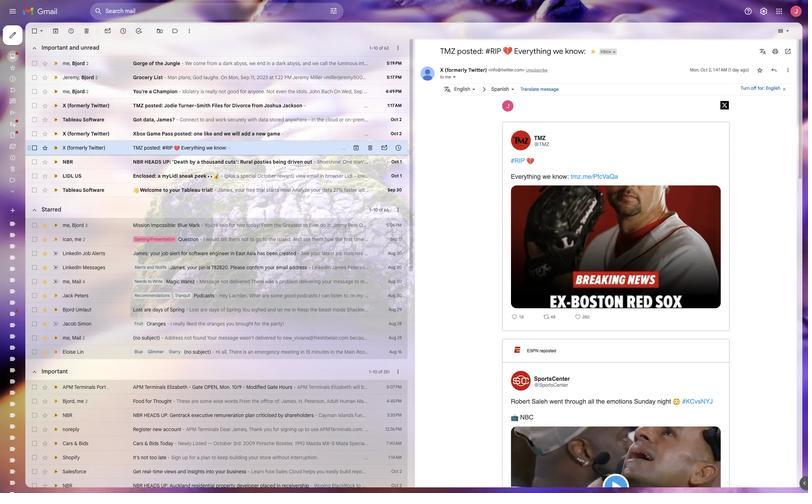 Task type: describe. For each thing, give the bounding box(es) containing it.
(formerly for xbox game pass posted: one like and we will add a new game
[[67, 131, 90, 137]]

- right out
[[314, 159, 316, 165]]

sportscenter
[[534, 376, 570, 382]]

0 vertical spatial i
[[319, 293, 320, 299]]

a left thousand at the left top
[[197, 159, 200, 165]]

2 eloise from the left
[[384, 349, 398, 355]]

support image
[[744, 7, 753, 15]]

terminals for port
[[74, 384, 95, 390]]

game
[[147, 131, 161, 137]]

24 ﻿͏ from the left
[[348, 455, 348, 461]]

is for pin
[[207, 264, 210, 271]]

- right business
[[248, 469, 250, 475]]

jeremy , bjord 2
[[63, 74, 98, 80]]

0 vertical spatial plan
[[245, 412, 255, 419]]

27 ﻿͏ from the left
[[352, 455, 352, 461]]

archive image
[[52, 27, 59, 35]]

251
[[384, 369, 390, 374]]

x for xbox game pass posted: one like and we will add a new game
[[63, 131, 66, 137]]

bids for cars & bids
[[79, 440, 88, 447]]

impossible:
[[151, 222, 176, 228]]

gentrack
[[170, 412, 190, 419]]

heads for important and unread
[[145, 159, 162, 165]]

cars for cars & bids today -
[[133, 440, 143, 447]]

row containing cars & bids
[[25, 437, 408, 451]]

english option
[[454, 85, 470, 94]]

row containing apm terminals port .
[[25, 380, 408, 394]]

a right you're
[[149, 88, 152, 95]]

8 ﻿͏ from the left
[[328, 455, 328, 461]]

in left east
[[231, 250, 235, 257]]

the left main at bottom
[[336, 349, 343, 355]]

posted: left one
[[174, 131, 192, 137]]

3 ﻿͏ from the left
[[322, 455, 322, 461]]

jacob
[[63, 321, 77, 327]]

asia
[[247, 250, 256, 257]]

43 ﻿͏ from the left
[[372, 455, 372, 461]]

nbr heads up: gentrack executive remuneration plan criticised by shareholders -
[[133, 412, 319, 419]]

0 vertical spatial #rip
[[486, 46, 501, 56]]

me , mail 4
[[63, 278, 85, 285]]

apm for apm terminals port .
[[63, 384, 73, 390]]

mail for -
[[72, 335, 81, 341]]

divorce
[[232, 102, 251, 109]]

- left hey
[[216, 293, 218, 299]]

grocery list - man plans; god laughs. on mon, sep 11, 2023 at 1:22 pm jeremy miller <millerjeremy500@gmail.com> wrote: hi terry, send me your grocery list. thanks, jer
[[133, 74, 513, 81]]

without
[[272, 455, 289, 461]]

tableau software for sep 30
[[63, 187, 104, 193]]

your up the english option
[[449, 74, 459, 81]]

add to tasks image
[[135, 27, 142, 35]]

main menu image
[[8, 7, 17, 15]]

tmz up the got at the left top of page
[[133, 102, 144, 109]]

35 ﻿͏ from the left
[[362, 455, 362, 461]]

40 ﻿͏ from the left
[[368, 455, 368, 461]]

your down enclosed: a mylidl sneak peek
[[169, 187, 180, 193]]

19 row from the top
[[25, 331, 408, 345]]

tmz.me/pfcvaqa
[[571, 173, 618, 180]]

will
[[232, 131, 240, 137]]

the right all
[[596, 398, 605, 405]]

👀 image
[[208, 174, 214, 179]]

1 horizontal spatial jeremy
[[293, 74, 309, 81]]

- left all,
[[212, 349, 215, 355]]

list
[[154, 74, 163, 81]]

posted: down game
[[144, 145, 161, 151]]

- right hours
[[294, 384, 296, 390]]

for right up
[[189, 455, 196, 461]]

23 row from the top
[[25, 408, 408, 422]]

15 row from the top
[[25, 275, 408, 289]]

retweet image
[[543, 313, 550, 320]]

an
[[248, 349, 253, 355]]

my
[[357, 293, 363, 299]]

translate message
[[521, 86, 559, 92]]

of right "days"
[[164, 307, 169, 313]]

row containing linkedin messages
[[25, 261, 408, 275]]

shareholders
[[285, 412, 314, 419]]

10 row from the top
[[25, 183, 408, 197]]

1 jack from the left
[[63, 293, 73, 299]]

is for there
[[243, 349, 247, 355]]

😳 image
[[673, 398, 681, 406]]

day
[[733, 67, 740, 72]]

your left email
[[265, 264, 275, 271]]

to left "on"
[[344, 293, 349, 299]]

got
[[133, 117, 142, 123]]

like
[[204, 131, 212, 137]]

4 ﻿͏ from the left
[[323, 455, 323, 461]]

260
[[581, 315, 590, 320]]

saleh
[[532, 398, 548, 405]]

- right champion
[[179, 88, 181, 95]]

1 – 10 of 66
[[370, 207, 389, 212]]

, for mission impossible: blue mark
[[70, 222, 71, 228]]

- right spring
[[186, 307, 188, 313]]

robert
[[511, 398, 530, 405]]

toolbar inside important and unread tab panel
[[349, 144, 405, 151]]

bjord for mission
[[72, 222, 84, 228]]

spanish option
[[491, 85, 509, 94]]

sep for -
[[388, 187, 396, 193]]

44 ﻿͏ from the left
[[374, 455, 374, 461]]

row containing jack peters
[[25, 289, 446, 303]]

hi inside important and unread tab panel
[[409, 74, 414, 81]]

0 horizontal spatial are
[[144, 307, 151, 313]]

good
[[284, 293, 296, 299]]

english list box
[[454, 85, 477, 94]]

tmz down xbox in the top left of the page
[[133, 145, 143, 151]]

4:49 pm
[[386, 89, 402, 94]]

of for important
[[378, 369, 382, 374]]

everything for 💔 image
[[181, 145, 205, 151]]

62
[[384, 45, 389, 51]]

x (formerly twitter) for tmz posted: jodie turner-smith files for divorce from joshua jackson - ‌ ‌ ‌ ‌ ‌ ‌ ‌ ‌ ‌ ‌ ‌ ‌ ‌ ‌ ‌ ‌ ‌ ‌ ‌ ‌ ‌ ‌ ‌ ‌ ‌ ‌ ‌ ‌ ‌ ‌ ‌ ‌ ‌ ‌ ‌ ‌ ‌ ‌ ‌ ‌ ‌ ‌ ‌ ‌ ‌ ‌ ‌ ‌ ‌ ‌ ‌ ‌ ‌ ‌ ‌ ‌ ‌ ‌ ‌ ‌ ‌ ‌ ‌ ‌ ‌ ‌ ‌ ‌ ‌ ‌ ‌ ‌ ‌ ‌ ‌ ‌ ‌ ‌ ‌ ‌ ‌ ‌ ‌ ‌ ‌ ‌ ‌ ‌ ‌ ‌ ‌ ‌ ‌ ‌ ‌ ‌ ‌ ‌ ‌ ‌ ‌
[[63, 102, 110, 109]]

1 horizontal spatial blue
[[178, 222, 187, 228]]

know: for top 💔 icon
[[565, 46, 586, 56]]

1:47 am
[[713, 67, 727, 72]]

report spam image
[[68, 27, 75, 35]]

aug 30 for podcasts - hey lachlan, what are some good podcasts i can listen to on my road trip this weekend? thanks, jack
[[388, 293, 402, 298]]

james,
[[170, 264, 186, 271]]

6 ﻿͏ from the left
[[326, 455, 326, 461]]

at
[[269, 74, 274, 81]]

row containing noreply
[[25, 422, 408, 437]]

to inside needs to write magic warez -
[[148, 279, 152, 284]]

26 ﻿͏ from the left
[[351, 455, 351, 461]]

address
[[289, 264, 307, 271]]

me , bjord 3
[[63, 222, 88, 228]]

sportscenter @sportscenter
[[534, 376, 570, 388]]

bjord up jacob
[[63, 307, 74, 313]]

of right gorge
[[149, 60, 154, 67]]

hours
[[279, 384, 292, 390]]

21 ﻿͏ from the left
[[344, 455, 345, 461]]

- right address
[[308, 264, 311, 271]]

2 inside "ican , me 2"
[[83, 237, 85, 242]]

33 ﻿͏ from the left
[[360, 455, 360, 461]]

260 link
[[581, 315, 590, 321]]

your left job
[[150, 250, 160, 257]]

- right shareholders
[[315, 412, 317, 419]]

what
[[249, 293, 261, 299]]

jack peters
[[63, 293, 89, 299]]

miller
[[310, 74, 323, 81]]

3 row from the top
[[25, 84, 408, 99]]

19 ﻿͏ from the left
[[342, 455, 342, 461]]

the right liked
[[198, 321, 206, 327]]

delete image
[[83, 27, 90, 35]]

0 vertical spatial are
[[262, 293, 269, 299]]

row containing linkedin job alerts
[[25, 246, 408, 261]]

jodie
[[164, 102, 177, 109]]

2 horizontal spatial #rip
[[511, 157, 525, 164]]

8 row from the top
[[25, 155, 408, 169]]

brought
[[236, 321, 253, 327]]

- down 💰 icon
[[213, 187, 218, 193]]

main
[[344, 349, 355, 355]]

toggle split pane mode image
[[777, 27, 784, 35]]

- right the receivership
[[311, 483, 313, 489]]

thousand
[[201, 159, 224, 165]]

5:19 pm
[[387, 61, 402, 66]]

4:45 pm
[[387, 399, 402, 404]]

1 gate from the left
[[192, 384, 203, 390]]

(formerly for tmz posted: jodie turner-smith files for divorce from joshua jackson
[[67, 102, 90, 109]]

for right the alert
[[181, 250, 188, 257]]

the left party!
[[262, 321, 270, 327]]

inbox button
[[599, 48, 612, 55]]

5 ﻿͏ from the left
[[324, 455, 324, 461]]

, for food for thought
[[74, 398, 76, 404]]

30 ﻿͏ from the left
[[356, 455, 356, 461]]

'death
[[172, 159, 188, 165]]

17 ﻿͏ from the left
[[339, 455, 339, 461]]

a left mylidl
[[158, 173, 161, 179]]

to inside important and unread tab panel
[[163, 187, 168, 193]]

james:
[[133, 250, 149, 257]]

settings image
[[760, 7, 768, 15]]

aug for jacob simon
[[389, 321, 396, 326]]

gaming/presentation
[[134, 237, 175, 242]]

your left pin
[[187, 264, 197, 271]]

1 for important
[[369, 369, 371, 374]]

4 row from the top
[[25, 99, 433, 113]]

to right send
[[440, 74, 444, 79]]

row containing lidl us
[[25, 169, 408, 183]]

2 ﻿͏ from the left
[[321, 455, 321, 461]]

can
[[321, 293, 330, 299]]

labels image
[[172, 27, 179, 35]]

30 for alerts and notifs james, your pin is 782820. please confirm your email address -
[[397, 265, 402, 270]]

aug 30 for needs to write magic warez -
[[388, 279, 402, 284]]

me , mail 2
[[63, 335, 85, 341]]

important tab panel
[[25, 359, 408, 493]]

2 30 from the top
[[397, 251, 402, 256]]

main content containing tmz posted: #rip
[[25, 23, 803, 493]]

- right account
[[183, 426, 185, 433]]

#rip inside important and unread tab panel
[[162, 145, 173, 151]]

– for important and unread
[[371, 45, 374, 51]]

engineer
[[210, 250, 229, 257]]

subject) for (no subject) - hi all, there is an emergency meeting in 15 minutes in the main room. best, eloise
[[193, 349, 211, 355]]

mission impossible: blue mark -
[[133, 222, 205, 228]]

inbox section options image
[[395, 368, 402, 375]]

, for (no subject)
[[70, 335, 71, 341]]

14 ﻿͏ from the left
[[336, 455, 336, 461]]

mail for magic warez
[[72, 278, 81, 285]]

x (formerly twitter) < info@twitter.com > unsubscribe
[[440, 67, 548, 73]]

has
[[257, 250, 265, 257]]

for right food on the left of the page
[[146, 398, 152, 405]]

translate
[[521, 86, 539, 92]]

- right jackson
[[304, 102, 306, 109]]

espn
[[527, 348, 539, 353]]

- right jungle
[[182, 60, 184, 67]]

bjord for grocery
[[81, 74, 94, 80]]

nbr down salesforce
[[63, 483, 72, 489]]

snooze image
[[120, 27, 127, 35]]

show details image
[[453, 75, 457, 79]]

nbr up enclosed:
[[133, 159, 143, 165]]

terry,
[[415, 74, 427, 81]]

31 ﻿͏ from the left
[[357, 455, 357, 461]]

2 jack from the left
[[436, 293, 446, 299]]

spanish list box
[[491, 85, 516, 94]]

spring
[[170, 307, 185, 313]]

glimmer
[[148, 349, 164, 355]]

49
[[550, 315, 556, 320]]

10 ﻿͏ from the left
[[331, 455, 331, 461]]

software for sep 30
[[83, 187, 104, 193]]

by inside important tab panel
[[278, 412, 283, 419]]

you're
[[133, 88, 148, 95]]

aug 29
[[389, 307, 402, 312]]

x (formerly twitter) for xbox game pass posted: one like and we will add a new game - ‌ ‌ ‌ ‌ ‌ ‌ ‌ ‌ ‌ ‌ ‌ ‌ ‌ ‌ ‌ ‌ ‌ ‌ ‌ ‌ ‌ ‌ ‌ ‌ ‌ ‌ ‌ ‌ ‌ ‌ ‌ ‌ ‌ ‌ ‌ ‌ ‌ ‌ ‌ ‌ ‌ ‌ ‌ ‌ ‌ ‌ ‌ ‌ ‌ ‌ ‌ ‌ ‌ ‌ ‌ ‌ ‌ ‌ ‌ ‌ ‌ ‌ ‌ ‌ ‌ ‌ ‌ ‌ ‌ ‌ ‌ ‌ ‌ ‌ ‌ ‌ ‌ ‌ ‌ ‌ ‌ ‌ ‌ ‌ ‌ ‌ ‌ ‌ ‌ ‌ ‌ ‌ ‌ ‌ ‌ ‌ ‌ ‌ ‌ ‌ ‌
[[63, 131, 110, 137]]

job
[[162, 250, 168, 257]]

Not starred checkbox
[[756, 66, 763, 73]]

1 vertical spatial i
[[171, 321, 172, 327]]

posted: up got data, james? - at left
[[145, 102, 163, 109]]

#kcvsnyj link
[[682, 398, 713, 405]]

job
[[82, 250, 91, 257]]

more image
[[186, 27, 193, 35]]

and right like at the top
[[214, 131, 223, 137]]

(no subject) -
[[133, 335, 165, 341]]

20 ﻿͏ from the left
[[343, 455, 343, 461]]

search mail image
[[92, 5, 105, 18]]

oct inside mon, oct 2, 1:47 am (1 day ago) cell
[[701, 67, 708, 72]]

sep 11
[[390, 237, 402, 242]]

by inside important and unread tab panel
[[190, 159, 196, 165]]

3 x (formerly twitter) from the top
[[63, 145, 105, 151]]

#kcvsnyj
[[682, 398, 713, 405]]

listen
[[331, 293, 343, 299]]

email
[[276, 264, 288, 271]]

28 row from the top
[[25, 479, 408, 493]]

night
[[658, 398, 671, 405]]

the inside important and unread tab panel
[[155, 60, 163, 67]]

pm
[[285, 74, 292, 81]]

liked
[[186, 321, 197, 327]]

your right into
[[216, 469, 226, 475]]

- left really
[[167, 321, 169, 327]]

rural
[[240, 159, 253, 165]]

36 ﻿͏ from the left
[[363, 455, 363, 461]]

for right "brought"
[[254, 321, 261, 327]]

0 horizontal spatial jeremy
[[63, 74, 79, 80]]

tmz up to me
[[440, 46, 456, 56]]

row containing salesforce
[[25, 465, 408, 479]]

📺 image
[[511, 414, 519, 422]]

, for grocery list
[[79, 74, 80, 80]]

everything for top 💔 icon
[[514, 46, 551, 56]]

thanks,
[[418, 293, 435, 299]]

alerts inside alerts and notifs james, your pin is 782820. please confirm your email address -
[[134, 265, 146, 270]]

- up cuts':
[[228, 145, 231, 151]]

nbr up "lidl"
[[63, 159, 73, 165]]

hey
[[219, 293, 228, 299]]

sportscenter's video image
[[511, 427, 721, 493]]

needs
[[134, 279, 147, 284]]

gmail image
[[23, 4, 61, 18]]

- right late on the bottom left
[[168, 455, 170, 461]]

oct 1 for enclosed: a mylidl sneak peek
[[391, 173, 402, 178]]

x for tmz posted: #rip
[[63, 145, 66, 151]]

- right 'question'
[[200, 236, 202, 243]]

11 ﻿͏ from the left
[[332, 455, 332, 461]]

for:
[[758, 86, 765, 91]]

for inside important and unread tab panel
[[224, 102, 231, 109]]

– for important
[[371, 369, 373, 374]]

& for cars & bids today -
[[145, 440, 148, 447]]

starred tab panel
[[25, 197, 446, 359]]

english inside english list box
[[454, 86, 470, 92]]

aug for jack peters
[[388, 293, 396, 298]]

nbr up noreply
[[63, 412, 72, 419]]

magic
[[166, 278, 180, 285]]

41 ﻿͏ from the left
[[370, 455, 370, 461]]

apm for apm terminals elizabeth - gate open, mon. 10/9 - modified gate hours -
[[133, 384, 143, 390]]

@tmz
[[534, 142, 549, 147]]

best,
[[372, 349, 383, 355]]

1 horizontal spatial 💔 image
[[527, 158, 534, 165]]

oct for get real-time views and insights into your business
[[392, 469, 399, 474]]

30 for needs to write magic warez -
[[397, 279, 402, 284]]

1 row from the top
[[25, 56, 408, 70]]



Task type: locate. For each thing, give the bounding box(es) containing it.
16 up inbox section options icon
[[398, 349, 402, 355]]

time
[[153, 469, 163, 475]]

are right what
[[262, 293, 269, 299]]

placed
[[260, 483, 276, 489]]

0 vertical spatial –
[[371, 45, 374, 51]]

me , bjord 2 for you're
[[63, 88, 88, 95]]

0 vertical spatial 💔 image
[[503, 46, 513, 56]]

29 ﻿͏ from the left
[[355, 455, 355, 461]]

12 row from the top
[[25, 232, 408, 246]]

wrote:
[[394, 74, 408, 81]]

important and unread button
[[27, 41, 102, 55]]

0 vertical spatial alerts
[[92, 250, 105, 257]]

of for starred
[[379, 207, 383, 212]]

(no for (no subject) -
[[133, 335, 141, 341]]

1 vertical spatial sep
[[388, 187, 396, 193]]

me
[[63, 60, 70, 66], [445, 74, 451, 79], [441, 74, 448, 81], [63, 88, 70, 95], [63, 222, 70, 228], [75, 236, 82, 242], [63, 278, 70, 285], [63, 335, 70, 341], [77, 398, 84, 404]]

oct 2 for got data, james? -
[[391, 117, 402, 122]]

bjord down unread
[[81, 74, 94, 80]]

2 inside me , mail 2
[[83, 335, 85, 341]]

1 vertical spatial blue
[[134, 349, 143, 355]]

0 horizontal spatial is
[[207, 264, 210, 271]]

oct for nbr heads up: 'death by a thousand cuts': rural posties being driven out
[[391, 159, 399, 164]]

bjord for gorge
[[72, 60, 85, 66]]

15 ﻿͏ from the left
[[337, 455, 337, 461]]

0 vertical spatial linkedin
[[63, 250, 81, 257]]

row containing eloise lin
[[25, 345, 408, 359]]

confirm
[[247, 264, 264, 271]]

advanced search options image
[[327, 4, 341, 18]]

tmz's avatar image
[[511, 130, 531, 150]]

oct for enclosed: a mylidl sneak peek
[[391, 173, 399, 178]]

robert saleh went through all the emotions sunday night
[[511, 398, 673, 405]]

0 vertical spatial important
[[42, 44, 68, 51]]

1 30 from the top
[[397, 187, 402, 193]]

0 horizontal spatial eloise
[[63, 349, 76, 355]]

1 horizontal spatial new
[[256, 131, 266, 137]]

oct 2
[[391, 117, 402, 122], [391, 131, 402, 136], [392, 469, 402, 474], [392, 483, 402, 488]]

oct 2 for get real-time views and insights into your business -
[[392, 469, 402, 474]]

0 vertical spatial tableau software
[[63, 117, 104, 123]]

- right created
[[298, 250, 300, 257]]

0 horizontal spatial 16
[[398, 349, 402, 355]]

11 row from the top
[[25, 218, 408, 232]]

#rip up the x (formerly twitter) < info@twitter.com > unsubscribe
[[486, 46, 501, 56]]

0 vertical spatial inbox section options image
[[395, 44, 402, 51]]

0 horizontal spatial &
[[74, 440, 78, 447]]

oct for xbox game pass posted: one like and we will add a new game
[[391, 131, 398, 136]]

2 terminals from the left
[[145, 384, 166, 390]]

by right 'death on the top left
[[190, 159, 196, 165]]

row containing ican
[[25, 232, 408, 246]]

important down eloise lin
[[42, 368, 68, 375]]

know: left inbox button
[[565, 46, 586, 56]]

37 ﻿͏ from the left
[[365, 455, 365, 461]]

pin
[[199, 264, 205, 271]]

important down archive icon
[[42, 44, 68, 51]]

2 vertical spatial heads
[[144, 483, 160, 489]]

nbr down get
[[133, 483, 143, 489]]

2 gate from the left
[[267, 384, 278, 390]]

1 vertical spatial plan
[[201, 455, 210, 461]]

, inside important tab panel
[[74, 398, 76, 404]]

important for important and unread
[[42, 44, 68, 51]]

5:07 pm
[[387, 384, 402, 390]]

row containing bjord umlaut
[[25, 303, 408, 317]]

2 vertical spatial sep
[[390, 237, 398, 242]]

joshua
[[264, 102, 282, 109]]

10 inside important tab panel
[[373, 369, 377, 374]]

0 vertical spatial sep
[[241, 74, 249, 81]]

0 vertical spatial everything
[[514, 46, 551, 56]]

0 vertical spatial 16
[[518, 315, 524, 320]]

#rip left 💔 image
[[162, 145, 173, 151]]

0 vertical spatial new
[[256, 131, 266, 137]]

0 vertical spatial aug 28
[[389, 321, 402, 326]]

Search mail text field
[[106, 8, 310, 15]]

aug 28 up aug 16
[[389, 335, 402, 340]]

1 important from the top
[[42, 44, 68, 51]]

0 horizontal spatial subject)
[[142, 335, 160, 341]]

sign
[[171, 455, 181, 461]]

38 ﻿͏ from the left
[[366, 455, 366, 461]]

28 ﻿͏ from the left
[[353, 455, 353, 461]]

2 vertical spatial –
[[371, 369, 373, 374]]

everything down one
[[181, 145, 205, 151]]

0 vertical spatial oct 1
[[391, 159, 402, 164]]

💔 image up info@twitter.com
[[503, 46, 513, 56]]

oct 2 for nbr heads up: auckland residential property developer placed in receivership -
[[392, 483, 402, 488]]

1 oct 1 from the top
[[391, 159, 402, 164]]

the
[[155, 60, 163, 67], [198, 321, 206, 327], [262, 321, 270, 327], [336, 349, 343, 355], [596, 398, 605, 405]]

0 vertical spatial subject)
[[142, 335, 160, 341]]

nbr
[[63, 159, 73, 165], [133, 159, 143, 165], [63, 412, 72, 419], [133, 412, 143, 419], [63, 483, 72, 489], [133, 483, 143, 489]]

row containing shopify
[[25, 451, 408, 465]]

row
[[25, 56, 408, 70], [25, 70, 513, 84], [25, 84, 408, 99], [25, 99, 433, 113], [25, 113, 408, 127], [25, 127, 411, 141], [25, 141, 408, 155], [25, 155, 408, 169], [25, 169, 408, 183], [25, 183, 408, 197], [25, 218, 408, 232], [25, 232, 408, 246], [25, 246, 408, 261], [25, 261, 408, 275], [25, 275, 408, 289], [25, 289, 446, 303], [25, 303, 408, 317], [25, 317, 408, 331], [25, 331, 408, 345], [25, 345, 408, 359], [25, 380, 408, 394], [25, 394, 408, 408], [25, 408, 408, 422], [25, 422, 408, 437], [25, 437, 408, 451], [25, 451, 408, 465], [25, 465, 408, 479], [25, 479, 408, 493]]

10/9
[[232, 384, 242, 390]]

bjord left 3
[[72, 222, 84, 228]]

0 horizontal spatial 💔 image
[[503, 46, 513, 56]]

10 for important
[[373, 369, 377, 374]]

new inside important and unread tab panel
[[256, 131, 266, 137]]

know: up nbr heads up: 'death by a thousand cuts': rural posties being driven out -
[[214, 145, 227, 151]]

2 vertical spatial #rip
[[511, 157, 525, 164]]

29
[[397, 307, 402, 312]]

0 vertical spatial know:
[[565, 46, 586, 56]]

grocery
[[460, 74, 478, 81]]

- right list
[[164, 74, 166, 81]]

cars down noreply
[[63, 440, 73, 447]]

x for tmz posted: jodie turner-smith files for divorce from joshua jackson
[[63, 102, 66, 109]]

1 for starred
[[370, 207, 371, 212]]

out
[[304, 159, 312, 165]]

us
[[75, 173, 82, 179]]

2 vertical spatial 10
[[373, 369, 377, 374]]

1 aug 30 from the top
[[388, 251, 402, 256]]

lidl
[[63, 173, 74, 179]]

inbox section options image for important and unread
[[395, 44, 402, 51]]

everything we know: for top 💔 icon
[[513, 46, 586, 56]]

and inside important tab panel
[[178, 469, 186, 475]]

your left store
[[249, 455, 259, 461]]

everything inside important and unread tab panel
[[181, 145, 205, 151]]

None checkbox
[[31, 27, 38, 35], [31, 60, 38, 67], [31, 74, 38, 81], [31, 130, 38, 137], [31, 173, 38, 180], [31, 236, 38, 243], [31, 264, 38, 271], [31, 278, 38, 285], [31, 292, 38, 299], [31, 306, 38, 313], [31, 320, 38, 327], [31, 334, 38, 342], [31, 398, 38, 405], [31, 454, 38, 461], [31, 27, 38, 35], [31, 60, 38, 67], [31, 74, 38, 81], [31, 130, 38, 137], [31, 173, 38, 180], [31, 236, 38, 243], [31, 264, 38, 271], [31, 278, 38, 285], [31, 292, 38, 299], [31, 306, 38, 313], [31, 320, 38, 327], [31, 334, 38, 342], [31, 398, 38, 405], [31, 454, 38, 461]]

store
[[260, 455, 271, 461]]

terminals for elizabeth
[[145, 384, 166, 390]]

0 vertical spatial everything we know:
[[513, 46, 586, 56]]

- right the game
[[282, 131, 284, 137]]

important and unread
[[42, 44, 99, 51]]

mission
[[133, 222, 150, 228]]

16 row from the top
[[25, 289, 446, 303]]

1 & from the left
[[74, 440, 78, 447]]

of for important and unread
[[379, 45, 383, 51]]

cars for cars & bids
[[63, 440, 73, 447]]

1 horizontal spatial i
[[319, 293, 320, 299]]

3 aug 30 from the top
[[388, 279, 402, 284]]

nbr down food on the left of the page
[[133, 412, 143, 419]]

unread
[[81, 44, 99, 51]]

0 vertical spatial tmz posted: #rip
[[440, 46, 503, 56]]

bjord down jeremy , bjord 2 at left top
[[72, 88, 85, 95]]

twitter)
[[468, 67, 487, 73], [91, 102, 110, 109], [91, 131, 110, 137], [89, 145, 105, 151]]

22 row from the top
[[25, 394, 408, 408]]

tmz posted: #rip up x (formerly twitter) 'cell'
[[440, 46, 503, 56]]

–
[[371, 45, 374, 51], [371, 207, 374, 212], [371, 369, 373, 374]]

2 mail from the top
[[72, 335, 81, 341]]

tmz's photo image
[[511, 186, 721, 307]]

0 horizontal spatial i
[[171, 321, 172, 327]]

& up not
[[145, 440, 148, 447]]

everything we know: for 💔 image
[[180, 145, 227, 151]]

plan up into
[[201, 455, 210, 461]]

i left can
[[319, 293, 320, 299]]

auckland
[[170, 483, 190, 489]]

for right files at left top
[[224, 102, 231, 109]]

everything up unsubscribe
[[514, 46, 551, 56]]

sep left 11,
[[241, 74, 249, 81]]

tableau
[[63, 117, 82, 123], [63, 187, 82, 193], [181, 187, 200, 193]]

subject) for (no subject) -
[[142, 335, 160, 341]]

22 ﻿͏ from the left
[[346, 455, 346, 461]]

10 inside starred tab panel
[[374, 207, 378, 212]]

important inside tab panel
[[42, 368, 68, 375]]

30 for podcasts - hey lachlan, what are some good podcasts i can listen to on my road trip this weekend? thanks, jack
[[397, 293, 402, 298]]

new left the game
[[256, 131, 266, 137]]

2 vertical spatial everything
[[511, 173, 541, 180]]

0 horizontal spatial everything we know:
[[180, 145, 227, 151]]

💔 image right #rip link
[[527, 158, 534, 165]]

mon, left '2,' on the top of the page
[[690, 67, 700, 72]]

alerts down the james:
[[134, 265, 146, 270]]

the left jungle
[[155, 60, 163, 67]]

in right minutes
[[331, 349, 335, 355]]

1 horizontal spatial apm
[[133, 384, 143, 390]]

not starred image
[[756, 66, 763, 73]]

1 horizontal spatial &
[[145, 440, 148, 447]]

noreply
[[63, 426, 79, 433]]

– inside starred tab panel
[[371, 207, 374, 212]]

0 vertical spatial (no
[[133, 335, 141, 341]]

1 cars from the left
[[63, 440, 73, 447]]

heads down food for thought -
[[144, 412, 160, 419]]

1 vertical spatial linkedin
[[63, 264, 81, 271]]

1 vertical spatial up:
[[161, 412, 169, 419]]

of left 62
[[379, 45, 383, 51]]

row containing jacob simon
[[25, 317, 408, 331]]

1 vertical spatial by
[[278, 412, 283, 419]]

reply image
[[511, 313, 518, 320]]

5:06 pm
[[387, 223, 402, 228]]

unsubscribe link
[[526, 68, 548, 72]]

mon, oct 2, 1:47 am (1 day ago) cell
[[690, 66, 749, 73]]

1 vertical spatial everything
[[181, 145, 205, 151]]

39 ﻿͏ from the left
[[367, 455, 367, 461]]

one
[[194, 131, 203, 137]]

blue left the mark
[[178, 222, 187, 228]]

in left 15
[[301, 349, 304, 355]]

28 up aug 16
[[397, 335, 402, 340]]

shopify
[[63, 455, 80, 461]]

me , bjord 2 for gorge
[[63, 60, 88, 66]]

@sportscenter
[[534, 382, 568, 388]]

1 vertical spatial mail
[[72, 335, 81, 341]]

and right "views"
[[178, 469, 186, 475]]

oct for got data, james?
[[391, 117, 398, 122]]

2 software from the top
[[83, 187, 104, 193]]

10 for important and unread
[[374, 45, 378, 51]]

tmz posted: #rip for top 💔 icon
[[440, 46, 503, 56]]

1 mail from the top
[[72, 278, 81, 285]]

(no down "fruit"
[[133, 335, 141, 341]]

(formerly for tmz posted: #rip
[[67, 145, 88, 151]]

important for important
[[42, 368, 68, 375]]

alerts right job
[[92, 250, 105, 257]]

0 vertical spatial 28
[[397, 321, 402, 326]]

2 aug 28 from the top
[[389, 335, 402, 340]]

13 ﻿͏ from the left
[[334, 455, 334, 461]]

1 horizontal spatial hi
[[409, 74, 414, 81]]

new inside important tab panel
[[153, 426, 162, 433]]

1 horizontal spatial by
[[278, 412, 283, 419]]

aug for linkedin messages
[[388, 265, 396, 270]]

to inside important tab panel
[[212, 455, 216, 461]]

sep inside starred tab panel
[[390, 237, 398, 242]]

toolbar
[[349, 144, 405, 151]]

1 eloise from the left
[[63, 349, 76, 355]]

1 ﻿͏ from the left
[[319, 455, 319, 461]]

sportscenter's avatar image
[[511, 371, 531, 391]]

linkedin down "ican , me 2"
[[63, 250, 81, 257]]

1 tableau software from the top
[[63, 117, 104, 123]]

1 horizontal spatial tmz posted: #rip
[[440, 46, 503, 56]]

aug 28 for oranges
[[389, 321, 402, 326]]

1 vertical spatial important
[[42, 368, 68, 375]]

0 horizontal spatial alerts
[[92, 250, 105, 257]]

message
[[540, 86, 559, 92]]

1 vertical spatial are
[[144, 307, 151, 313]]

2 cars from the left
[[133, 440, 143, 447]]

5 row from the top
[[25, 113, 408, 127]]

a right 'add' on the left top of page
[[252, 131, 255, 137]]

cars & bids today -
[[133, 440, 178, 447]]

, for you're a champion
[[70, 88, 71, 95]]

1 vertical spatial tmz posted: #rip
[[133, 145, 174, 151]]

& for cars & bids
[[74, 440, 78, 447]]

tableau software
[[63, 117, 104, 123], [63, 187, 104, 193]]

inbox section options image
[[395, 44, 402, 51], [395, 206, 402, 213]]

16 inside starred tab panel
[[398, 349, 402, 355]]

mon, inside important and unread tab panel
[[229, 74, 240, 81]]

inbox
[[601, 49, 611, 54]]

man
[[168, 74, 177, 81]]

sep 30
[[388, 187, 402, 193]]

0 vertical spatial hi
[[409, 74, 414, 81]]

- right warez
[[196, 278, 198, 285]]

aug for eloise lin
[[389, 349, 397, 355]]

oct 1 for nbr heads up: 'death by a thousand cuts': rural posties being driven out
[[391, 159, 402, 164]]

2 vertical spatial x (formerly twitter)
[[63, 145, 105, 151]]

mon, inside cell
[[690, 67, 700, 72]]

- right 'today'
[[175, 440, 177, 447]]

row containing bjord
[[25, 394, 408, 408]]

linkedin
[[63, 250, 81, 257], [63, 264, 81, 271]]

– for starred
[[371, 207, 374, 212]]

1 inside starred tab panel
[[370, 207, 371, 212]]

heads inside important and unread tab panel
[[145, 159, 162, 165]]

important and unread tab panel
[[25, 39, 513, 197]]

mon,
[[690, 67, 700, 72], [229, 74, 240, 81]]

terminals left port
[[74, 384, 95, 390]]

1 vertical spatial inbox section options image
[[395, 206, 402, 213]]

gate left open, at left bottom
[[192, 384, 203, 390]]

xbox game pass posted: one like and we will add a new game - ‌ ‌ ‌ ‌ ‌ ‌ ‌ ‌ ‌ ‌ ‌ ‌ ‌ ‌ ‌ ‌ ‌ ‌ ‌ ‌ ‌ ‌ ‌ ‌ ‌ ‌ ‌ ‌ ‌ ‌ ‌ ‌ ‌ ‌ ‌ ‌ ‌ ‌ ‌ ‌ ‌ ‌ ‌ ‌ ‌ ‌ ‌ ‌ ‌ ‌ ‌ ‌ ‌ ‌ ‌ ‌ ‌ ‌ ‌ ‌ ‌ ‌ ‌ ‌ ‌ ‌ ‌ ‌ ‌ ‌ ‌ ‌ ‌ ‌ ‌ ‌ ‌ ‌ ‌ ‌ ‌ ‌ ‌ ‌ ‌ ‌ ‌ ‌ ‌ ‌ ‌ ‌ ‌ ‌ ‌ ‌ ‌ ‌ ‌ ‌ ‌
[[133, 131, 411, 137]]

eloise left lin
[[63, 349, 76, 355]]

to right welcome
[[163, 187, 168, 193]]

software for oct 2
[[83, 117, 104, 123]]

tableau for sep
[[63, 187, 82, 193]]

apm terminals elizabeth - gate open, mon. 10/9 - modified gate hours -
[[133, 384, 297, 390]]

0 horizontal spatial jack
[[63, 293, 73, 299]]

peters
[[74, 293, 89, 299]]

of inside important tab panel
[[378, 369, 382, 374]]

plans;
[[178, 74, 192, 81]]

- right the james?
[[176, 117, 178, 123]]

0 vertical spatial by
[[190, 159, 196, 165]]

1 vertical spatial 💔 image
[[527, 158, 534, 165]]

developer
[[237, 483, 259, 489]]

pass
[[162, 131, 173, 137]]

(no right the starry
[[184, 349, 192, 355]]

software
[[83, 117, 104, 123], [83, 187, 104, 193]]

2 inside bjord , me 2
[[85, 399, 88, 404]]

24 row from the top
[[25, 422, 408, 437]]

espn's avatar image
[[512, 344, 523, 356]]

2 tableau software from the top
[[63, 187, 104, 193]]

english right for:
[[766, 86, 781, 91]]

1 vertical spatial 16
[[398, 349, 402, 355]]

1 vertical spatial (no
[[184, 349, 192, 355]]

3 30 from the top
[[397, 265, 402, 270]]

& up shopify
[[74, 440, 78, 447]]

you're a champion -
[[133, 88, 182, 95]]

5 30 from the top
[[397, 293, 402, 298]]

tableau software for oct 2
[[63, 117, 104, 123]]

linkedin for linkedin job alerts
[[63, 250, 81, 257]]

2 x (formerly twitter) from the top
[[63, 131, 110, 137]]

twitter) for tmz posted: jodie turner-smith files for divorce from joshua jackson
[[91, 102, 110, 109]]

aug 16
[[389, 349, 402, 355]]

eloise
[[63, 349, 76, 355], [384, 349, 398, 355]]

mail down jacob simon
[[72, 335, 81, 341]]

me , bjord 2
[[63, 60, 88, 66], [63, 88, 88, 95]]

inbox section options image inside starred tab panel
[[395, 206, 402, 213]]

tmz posted: #rip for 💔 image
[[133, 145, 174, 151]]

👋 image
[[133, 188, 139, 194]]

10 inside important and unread tab panel
[[374, 45, 378, 51]]

messages
[[83, 264, 105, 271]]

aug 30 for alerts and notifs james, your pin is 782820. please confirm your email address -
[[388, 265, 402, 270]]

1 vertical spatial is
[[243, 349, 247, 355]]

(no for (no subject) - hi all, there is an emergency meeting in 15 minutes in the main room. best, eloise
[[184, 349, 192, 355]]

all,
[[222, 349, 228, 355]]

1 aug 28 from the top
[[389, 321, 402, 326]]

11
[[399, 237, 402, 242]]

13 row from the top
[[25, 246, 408, 261]]

fruit oranges - i really liked the oranges you brought for the party!
[[134, 321, 284, 327]]

know: inside important and unread tab panel
[[214, 145, 227, 151]]

and left notifs
[[147, 265, 154, 270]]

0 horizontal spatial by
[[190, 159, 196, 165]]

1 vertical spatial alerts
[[134, 265, 146, 270]]

17 row from the top
[[25, 303, 408, 317]]

row containing jeremy
[[25, 70, 513, 84]]

bids for cars & bids today -
[[149, 440, 159, 447]]

25 ﻿͏ from the left
[[350, 455, 350, 461]]

everything we know: up unsubscribe
[[513, 46, 586, 56]]

- right 'thought'
[[173, 398, 175, 405]]

up: left 'death on the top left
[[163, 159, 171, 165]]

know: for 💔 image
[[214, 145, 227, 151]]

navigation
[[0, 23, 84, 493]]

2 vertical spatial know:
[[553, 173, 569, 180]]

- down oranges
[[161, 335, 164, 341]]

inbox section options image for starred
[[395, 206, 402, 213]]

1 horizontal spatial #rip
[[486, 46, 501, 56]]

14 row from the top
[[25, 261, 408, 275]]

4
[[83, 279, 85, 284]]

up: inside important and unread tab panel
[[163, 159, 171, 165]]

1 inside important tab panel
[[369, 369, 371, 374]]

a inside tab panel
[[197, 455, 200, 461]]

starred button
[[27, 203, 64, 217]]

lin
[[77, 349, 84, 355]]

💰 image
[[214, 174, 220, 179]]

- right 👀 icon
[[220, 173, 224, 179]]

2 inside jeremy , bjord 2
[[95, 75, 98, 80]]

apm terminals port .
[[63, 384, 109, 390]]

28 for oranges
[[397, 321, 402, 326]]

business
[[227, 469, 246, 475]]

1 horizontal spatial english
[[766, 86, 781, 91]]

oct for nbr heads up: auckland residential property developer placed in receivership
[[392, 483, 399, 488]]

1 vertical spatial aug 28
[[389, 335, 402, 340]]

tableau for oct
[[63, 117, 82, 123]]

0 vertical spatial up:
[[163, 159, 171, 165]]

eloise right 'best,'
[[384, 349, 398, 355]]

2 aug 30 from the top
[[388, 265, 402, 270]]

2 & from the left
[[145, 440, 148, 447]]

in inside important tab panel
[[277, 483, 281, 489]]

new up cars & bids today -
[[153, 426, 162, 433]]

💔 image
[[503, 46, 513, 56], [527, 158, 534, 165]]

4 aug 30 from the top
[[388, 293, 402, 298]]

1 vertical spatial 10
[[374, 207, 378, 212]]

up: for important and unread
[[163, 159, 171, 165]]

1 x (formerly twitter) from the top
[[63, 102, 110, 109]]

main content
[[25, 23, 803, 493]]

lidl us
[[63, 173, 82, 179]]

salesforce
[[63, 469, 86, 475]]

2 row from the top
[[25, 70, 513, 84]]

tmz posted: #rip inside important and unread tab panel
[[133, 145, 174, 151]]

- right the mark
[[201, 222, 203, 228]]

0 horizontal spatial hi
[[216, 349, 220, 355]]

is
[[207, 264, 210, 271], [243, 349, 247, 355]]

oct 1
[[391, 159, 402, 164], [391, 173, 402, 178]]

<
[[488, 67, 490, 72]]

1 horizontal spatial eloise
[[384, 349, 398, 355]]

1 vertical spatial software
[[83, 187, 104, 193]]

linkedin for linkedin messages
[[63, 264, 81, 271]]

me inside important tab panel
[[77, 398, 84, 404]]

meeting
[[281, 349, 299, 355]]

heads for important
[[144, 483, 160, 489]]

7 ﻿͏ from the left
[[327, 455, 327, 461]]

up: for important
[[161, 483, 169, 489]]

1 horizontal spatial mon,
[[690, 67, 700, 72]]

42 ﻿͏ from the left
[[371, 455, 371, 461]]

1 vertical spatial everything we know:
[[180, 145, 227, 151]]

got data, james? -
[[133, 117, 180, 123]]

None checkbox
[[31, 88, 38, 95], [31, 102, 38, 109], [31, 116, 38, 123], [31, 144, 38, 151], [31, 158, 38, 165], [31, 187, 38, 194], [31, 222, 38, 229], [31, 250, 38, 257], [31, 349, 38, 356], [31, 384, 38, 391], [31, 412, 38, 419], [31, 426, 38, 433], [31, 440, 38, 447], [31, 468, 38, 475], [31, 482, 38, 489], [31, 88, 38, 95], [31, 102, 38, 109], [31, 116, 38, 123], [31, 144, 38, 151], [31, 158, 38, 165], [31, 187, 38, 194], [31, 222, 38, 229], [31, 250, 38, 257], [31, 349, 38, 356], [31, 384, 38, 391], [31, 412, 38, 419], [31, 426, 38, 433], [31, 440, 38, 447], [31, 468, 38, 475], [31, 482, 38, 489]]

like image
[[574, 313, 581, 320]]

bjord inside important tab panel
[[63, 398, 74, 404]]

1 horizontal spatial are
[[262, 293, 269, 299]]

1 horizontal spatial everything we know:
[[513, 46, 586, 56]]

34 ﻿͏ from the left
[[361, 455, 361, 461]]

mon, right on
[[229, 74, 240, 81]]

1 vertical spatial tableau software
[[63, 187, 104, 193]]

2 me , bjord 2 from the top
[[63, 88, 88, 95]]

0 horizontal spatial new
[[153, 426, 162, 433]]

1 for important and unread
[[370, 45, 371, 51]]

7 row from the top
[[25, 141, 408, 155]]

up:
[[163, 159, 171, 165], [161, 412, 169, 419], [161, 483, 169, 489]]

warez
[[181, 278, 195, 285]]

and inside alerts and notifs james, your pin is 782820. please confirm your email address -
[[147, 265, 154, 270]]

and inside the 'important and unread' button
[[69, 44, 79, 51]]

oct
[[701, 67, 708, 72], [391, 117, 398, 122], [391, 131, 398, 136], [391, 159, 399, 164], [391, 173, 399, 178], [392, 469, 399, 474], [392, 483, 399, 488]]

aug for linkedin job alerts
[[388, 251, 396, 256]]

1 vertical spatial subject)
[[193, 349, 211, 355]]

jack left 'peters'
[[63, 293, 73, 299]]

twitter) for xbox game pass posted: one like and we will add a new game
[[91, 131, 110, 137]]

0 vertical spatial x (formerly twitter)
[[63, 102, 110, 109]]

0 vertical spatial blue
[[178, 222, 187, 228]]

1 horizontal spatial terminals
[[145, 384, 166, 390]]

bjord for you're
[[72, 88, 85, 95]]

1 vertical spatial heads
[[144, 412, 160, 419]]

2 linkedin from the top
[[63, 264, 81, 271]]

0 horizontal spatial #rip
[[162, 145, 173, 151]]

by right criticised
[[278, 412, 283, 419]]

subject) left all,
[[193, 349, 211, 355]]

30 inside important and unread tab panel
[[397, 187, 402, 193]]

important inside tab panel
[[42, 44, 68, 51]]

6 row from the top
[[25, 127, 411, 141]]

0 horizontal spatial english
[[454, 86, 470, 92]]

28 for -
[[397, 335, 402, 340]]

2 oct 1 from the top
[[391, 173, 402, 178]]

oct 2 for xbox game pass posted: one like and we will add a new game - ‌ ‌ ‌ ‌ ‌ ‌ ‌ ‌ ‌ ‌ ‌ ‌ ‌ ‌ ‌ ‌ ‌ ‌ ‌ ‌ ‌ ‌ ‌ ‌ ‌ ‌ ‌ ‌ ‌ ‌ ‌ ‌ ‌ ‌ ‌ ‌ ‌ ‌ ‌ ‌ ‌ ‌ ‌ ‌ ‌ ‌ ‌ ‌ ‌ ‌ ‌ ‌ ‌ ‌ ‌ ‌ ‌ ‌ ‌ ‌ ‌ ‌ ‌ ‌ ‌ ‌ ‌ ‌ ‌ ‌ ‌ ‌ ‌ ‌ ‌ ‌ ‌ ‌ ‌ ‌ ‌ ‌ ‌ ‌ ‌ ‌ ‌ ‌ ‌ ‌ ‌ ‌ ‌ ‌ ‌ ‌ ‌ ‌ ‌ ‌ ‌
[[391, 131, 402, 136]]

eloise lin
[[63, 349, 84, 355]]

18 ﻿͏ from the left
[[341, 455, 341, 461]]

0 vertical spatial 10
[[374, 45, 378, 51]]

2 important from the top
[[42, 368, 68, 375]]

driven
[[288, 159, 303, 165]]

plan left criticised
[[245, 412, 255, 419]]

are right lost
[[144, 307, 151, 313]]

twitter) for tmz posted: #rip
[[89, 145, 105, 151]]

None search field
[[90, 3, 344, 20]]

tmz inside tmz @tmz
[[534, 135, 546, 142]]

, for gorge of the jungle
[[70, 60, 71, 66]]

nbc
[[519, 414, 534, 421]]

0 vertical spatial is
[[207, 264, 210, 271]]

&
[[74, 440, 78, 447], [145, 440, 148, 447]]

0 vertical spatial heads
[[145, 159, 162, 165]]

x (formerly twitter) cell
[[440, 67, 526, 73]]

through
[[565, 398, 586, 405]]

0 horizontal spatial (no
[[133, 335, 141, 341]]

1 horizontal spatial (no
[[184, 349, 192, 355]]

1 bids from the left
[[79, 440, 88, 447]]

gate left hours
[[267, 384, 278, 390]]

- right elizabeth
[[189, 384, 191, 390]]

2 bids from the left
[[149, 440, 159, 447]]

software
[[189, 250, 208, 257]]

1 terminals from the left
[[74, 384, 95, 390]]

aug for bjord umlaut
[[389, 307, 396, 312]]

aug 28 for -
[[389, 335, 402, 340]]

1 28 from the top
[[397, 321, 402, 326]]

💔 image
[[174, 145, 180, 151]]

hi inside starred tab panel
[[216, 349, 220, 355]]

0 vertical spatial mon,
[[690, 67, 700, 72]]

1 linkedin from the top
[[63, 250, 81, 257]]

notifs
[[155, 265, 167, 270]]

0 horizontal spatial gate
[[192, 384, 203, 390]]

26 row from the top
[[25, 451, 408, 465]]

emergency
[[255, 349, 280, 355]]

1 horizontal spatial is
[[243, 349, 247, 355]]

everything we know: inside row
[[180, 145, 227, 151]]

1 me , bjord 2 from the top
[[63, 60, 88, 66]]

it's not too late - sign up for a plan to keep building your store without interruption. ﻿͏ ﻿͏ ﻿͏ ﻿͏ ﻿͏ ﻿͏ ﻿͏ ﻿͏ ﻿͏ ﻿͏ ﻿͏ ﻿͏ ﻿͏ ﻿͏ ﻿͏ ﻿͏ ﻿͏ ﻿͏ ﻿͏ ﻿͏ ﻿͏ ﻿͏ ﻿͏ ﻿͏ ﻿͏ ﻿͏ ﻿͏ ﻿͏ ﻿͏ ﻿͏ ﻿͏ ﻿͏ ﻿͏ ﻿͏ ﻿͏ ﻿͏ ﻿͏ ﻿͏ ﻿͏ ﻿͏ ﻿͏ ﻿͏ ﻿͏ ﻿͏
[[133, 455, 374, 461]]

really
[[173, 321, 185, 327]]

23 ﻿͏ from the left
[[347, 455, 347, 461]]

2023
[[257, 74, 268, 81]]

16 ﻿͏ from the left
[[338, 455, 338, 461]]

for
[[224, 102, 231, 109], [181, 250, 188, 257], [254, 321, 261, 327], [146, 398, 152, 405], [189, 455, 196, 461]]

9 ﻿͏ from the left
[[329, 455, 329, 461]]

move to image
[[156, 27, 163, 35]]

21 row from the top
[[25, 380, 408, 394]]

posted: up x (formerly twitter) 'cell'
[[457, 46, 484, 56]]

– inside important tab panel
[[371, 369, 373, 374]]

1 vertical spatial mon,
[[229, 74, 240, 81]]

– inside important and unread tab panel
[[371, 45, 374, 51]]

10 for starred
[[374, 207, 378, 212]]

1 software from the top
[[83, 117, 104, 123]]

1 vertical spatial 28
[[397, 335, 402, 340]]

trip
[[376, 293, 384, 299]]

- right 10/9 on the left
[[243, 384, 245, 390]]

9 row from the top
[[25, 169, 408, 183]]

1 – 10 of 251
[[369, 369, 390, 374]]

sep for question
[[390, 237, 398, 242]]

32 ﻿͏ from the left
[[358, 455, 358, 461]]

12 ﻿͏ from the left
[[333, 455, 333, 461]]

sep left the 11
[[390, 237, 398, 242]]



Task type: vqa. For each thing, say whether or not it's contained in the screenshot.
topmost 💔 Icon
yes



